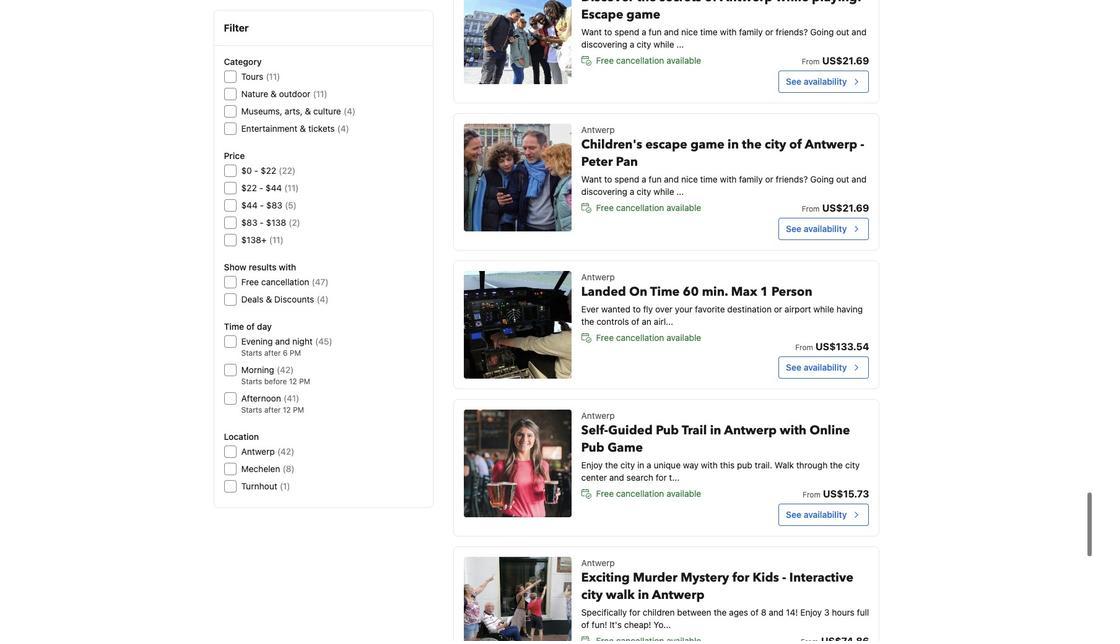 Task type: describe. For each thing, give the bounding box(es) containing it.
mechelen (8)
[[241, 464, 295, 475]]

1 horizontal spatial $22
[[261, 165, 276, 176]]

deals & discounts (4)
[[241, 294, 329, 305]]

walk
[[775, 460, 794, 471]]

0 vertical spatial $83
[[266, 200, 282, 211]]

family inside discover the secrets of antwerp while playing! escape game want to spend a fun and nice time with family or friends? going out and discovering a city while ...
[[739, 27, 763, 37]]

morning
[[241, 365, 274, 375]]

kids
[[753, 570, 779, 587]]

antwerp children's escape game in the city of antwerp - peter pan want to spend a fun and nice time with family or friends? going out and discovering a city while ...
[[581, 125, 867, 197]]

this
[[720, 460, 735, 471]]

enjoy inside antwerp exciting murder mystery for kids - interactive city walk in antwerp specifically for children between the ages of 8 and 14! enjoy 3 hours full of fun! it's cheap! yo...
[[801, 608, 822, 618]]

afternoon
[[241, 393, 281, 404]]

from for children's escape game in the city of antwerp - peter pan
[[802, 204, 820, 214]]

culture
[[313, 106, 341, 116]]

show results with
[[224, 262, 296, 273]]

an
[[642, 317, 652, 327]]

in inside antwerp children's escape game in the city of antwerp - peter pan want to spend a fun and nice time with family or friends? going out and discovering a city while ...
[[728, 136, 739, 153]]

specifically
[[581, 608, 627, 618]]

landed
[[581, 284, 626, 300]]

min.
[[702, 284, 728, 300]]

friends? inside discover the secrets of antwerp while playing! escape game want to spend a fun and nice time with family or friends? going out and discovering a city while ...
[[776, 27, 808, 37]]

1 availability from the top
[[804, 76, 847, 87]]

game inside discover the secrets of antwerp while playing! escape game want to spend a fun and nice time with family or friends? going out and discovering a city while ...
[[627, 6, 661, 23]]

- inside antwerp exciting murder mystery for kids - interactive city walk in antwerp specifically for children between the ages of 8 and 14! enjoy 3 hours full of fun! it's cheap! yo...
[[782, 570, 786, 587]]

(11) up culture
[[313, 89, 327, 99]]

or inside discover the secrets of antwerp while playing! escape game want to spend a fun and nice time with family or friends? going out and discovering a city while ...
[[765, 27, 774, 37]]

to inside discover the secrets of antwerp while playing! escape game want to spend a fun and nice time with family or friends? going out and discovering a city while ...
[[604, 27, 612, 37]]

see for person
[[786, 362, 802, 373]]

arts,
[[285, 106, 303, 116]]

available for pub
[[667, 489, 701, 499]]

turnhout
[[241, 481, 277, 492]]

outdoor
[[279, 89, 311, 99]]

antwerp inside discover the secrets of antwerp while playing! escape game want to spend a fun and nice time with family or friends? going out and discovering a city while ...
[[720, 0, 773, 6]]

entertainment & tickets (4)
[[241, 123, 349, 134]]

available for game
[[667, 203, 701, 213]]

from for landed on time 60 min. max 1 person
[[795, 343, 813, 352]]

escape
[[581, 6, 624, 23]]

through
[[796, 460, 828, 471]]

time inside discover the secrets of antwerp while playing! escape game want to spend a fun and nice time with family or friends? going out and discovering a city while ...
[[700, 27, 718, 37]]

(47)
[[312, 277, 329, 287]]

from us$133.54
[[795, 341, 869, 352]]

nice inside antwerp children's escape game in the city of antwerp - peter pan want to spend a fun and nice time with family or friends? going out and discovering a city while ...
[[681, 174, 698, 185]]

$0
[[241, 165, 252, 176]]

children
[[643, 608, 675, 618]]

museums,
[[241, 106, 282, 116]]

person
[[772, 284, 813, 300]]

while inside antwerp landed on time 60 min. max 1 person ever wanted to fly over your favorite destination or airport while having the controls of an airl...
[[814, 304, 834, 315]]

... inside discover the secrets of antwerp while playing! escape game want to spend a fun and nice time with family or friends? going out and discovering a city while ...
[[677, 39, 684, 50]]

tickets
[[308, 123, 335, 134]]

fun!
[[592, 620, 607, 631]]

0 vertical spatial $44
[[266, 183, 282, 193]]

from us$21.69 for want to spend a fun and nice time with family or friends? going out and discovering a city while ...
[[802, 55, 869, 66]]

morning (42) starts before 12 pm
[[241, 365, 310, 387]]

& for outdoor
[[271, 89, 277, 99]]

us$15.73
[[823, 489, 869, 500]]

cancellation up deals & discounts (4)
[[261, 277, 309, 287]]

of inside discover the secrets of antwerp while playing! escape game want to spend a fun and nice time with family or friends? going out and discovering a city while ...
[[705, 0, 717, 6]]

destination
[[727, 304, 772, 315]]

(4) for entertainment & tickets (4)
[[337, 123, 349, 134]]

& for discounts
[[266, 294, 272, 305]]

(41)
[[284, 393, 299, 404]]

us$21.69 for want to spend a fun and nice time with family or friends? going out and discovering a city while ...
[[822, 55, 869, 66]]

from for self-guided pub trail in antwerp with online pub game
[[803, 491, 821, 500]]

center
[[581, 473, 607, 483]]

discover the secrets of antwerp while playing! escape game want to spend a fun and nice time with family or friends? going out and discovering a city while ...
[[581, 0, 867, 50]]

airl...
[[654, 317, 673, 327]]

1 vertical spatial $83
[[241, 217, 257, 228]]

turnhout (1)
[[241, 481, 290, 492]]

museums, arts, & culture (4)
[[241, 106, 356, 116]]

availability for online
[[804, 510, 847, 520]]

full
[[857, 608, 869, 618]]

starts for afternoon
[[241, 406, 262, 415]]

night
[[292, 336, 313, 347]]

fly
[[643, 304, 653, 315]]

or inside antwerp children's escape game in the city of antwerp - peter pan want to spend a fun and nice time with family or friends? going out and discovering a city while ...
[[765, 174, 774, 185]]

yo...
[[654, 620, 671, 631]]

before
[[264, 377, 287, 387]]

see for antwerp
[[786, 224, 802, 234]]

afternoon (41) starts after 12 pm
[[241, 393, 304, 415]]

it's
[[610, 620, 622, 631]]

cheap!
[[624, 620, 651, 631]]

pm inside evening and night (45) starts after 6 pm
[[290, 349, 301, 358]]

with inside discover the secrets of antwerp while playing! escape game want to spend a fun and nice time with family or friends? going out and discovering a city while ...
[[720, 27, 737, 37]]

antwerp landed on time 60 min. max 1 person ever wanted to fly over your favorite destination or airport while having the controls of an airl...
[[581, 272, 863, 327]]

deals
[[241, 294, 264, 305]]

nature
[[241, 89, 268, 99]]

$22 - $44 (11)
[[241, 183, 299, 193]]

see for online
[[786, 510, 802, 520]]

want inside discover the secrets of antwerp while playing! escape game want to spend a fun and nice time with family or friends? going out and discovering a city while ...
[[581, 27, 602, 37]]

0 horizontal spatial $44
[[241, 200, 258, 211]]

antwerp inside antwerp landed on time 60 min. max 1 person ever wanted to fly over your favorite destination or airport while having the controls of an airl...
[[581, 272, 615, 282]]

tours (11)
[[241, 71, 280, 82]]

ages
[[729, 608, 748, 618]]

in inside antwerp exciting murder mystery for kids - interactive city walk in antwerp specifically for children between the ages of 8 and 14! enjoy 3 hours full of fun! it's cheap! yo...
[[638, 587, 649, 604]]

murder
[[633, 570, 678, 587]]

a inside antwerp self-guided pub trail in antwerp with online pub game enjoy the city in a unique way with this pub trail. walk through the city center and search for t...
[[647, 460, 651, 471]]

1 horizontal spatial pub
[[656, 422, 679, 439]]

while inside antwerp children's escape game in the city of antwerp - peter pan want to spend a fun and nice time with family or friends? going out and discovering a city while ...
[[654, 186, 674, 197]]

free for want to spend a fun and nice time with family or friends? going out and discovering a city while ...
[[596, 55, 614, 66]]

0 horizontal spatial time
[[224, 322, 244, 332]]

city inside discover the secrets of antwerp while playing! escape game want to spend a fun and nice time with family or friends? going out and discovering a city while ...
[[637, 39, 651, 50]]

3
[[824, 608, 830, 618]]

max
[[731, 284, 757, 300]]

to inside antwerp children's escape game in the city of antwerp - peter pan want to spend a fun and nice time with family or friends? going out and discovering a city while ...
[[604, 174, 612, 185]]

city inside antwerp exciting murder mystery for kids - interactive city walk in antwerp specifically for children between the ages of 8 and 14! enjoy 3 hours full of fun! it's cheap! yo...
[[581, 587, 603, 604]]

discover the secrets of antwerp while playing! escape game image
[[464, 0, 572, 84]]

price
[[224, 151, 245, 161]]

time inside antwerp children's escape game in the city of antwerp - peter pan want to spend a fun and nice time with family or friends? going out and discovering a city while ...
[[700, 174, 718, 185]]

online
[[810, 422, 850, 439]]

- inside antwerp children's escape game in the city of antwerp - peter pan want to spend a fun and nice time with family or friends? going out and discovering a city while ...
[[861, 136, 865, 153]]

14!
[[786, 608, 798, 618]]

cancellation for children's escape game in the city of antwerp - peter pan
[[616, 203, 664, 213]]

(1)
[[280, 481, 290, 492]]

(11) down the $138
[[269, 235, 284, 245]]

category
[[224, 56, 262, 67]]

availability for person
[[804, 362, 847, 373]]

while down secrets
[[654, 39, 674, 50]]

antwerp self-guided pub trail in antwerp with online pub game enjoy the city in a unique way with this pub trail. walk through the city center and search for t...
[[581, 411, 860, 483]]

nice inside discover the secrets of antwerp while playing! escape game want to spend a fun and nice time with family or friends? going out and discovering a city while ...
[[681, 27, 698, 37]]

time of day
[[224, 322, 272, 332]]

free cancellation available for guided
[[596, 489, 701, 499]]

from us$21.69 for children's escape game in the city of antwerp - peter pan
[[802, 203, 869, 214]]

unique
[[654, 460, 681, 471]]

playing!
[[812, 0, 862, 6]]

$138
[[266, 217, 286, 228]]

$83 - $138 (2)
[[241, 217, 300, 228]]

starts inside evening and night (45) starts after 6 pm
[[241, 349, 262, 358]]

entertainment
[[241, 123, 298, 134]]

mystery
[[681, 570, 729, 587]]

way
[[683, 460, 699, 471]]

self-guided pub trail in antwerp with online pub game image
[[464, 410, 572, 518]]



Task type: locate. For each thing, give the bounding box(es) containing it.
for left the t...
[[656, 473, 667, 483]]

1 horizontal spatial time
[[650, 284, 680, 300]]

1 horizontal spatial $44
[[266, 183, 282, 193]]

discovering down escape
[[581, 39, 627, 50]]

spend down pan
[[615, 174, 639, 185]]

1 vertical spatial time
[[700, 174, 718, 185]]

friends?
[[776, 27, 808, 37], [776, 174, 808, 185]]

cancellation for landed on time 60 min. max 1 person
[[616, 333, 664, 343]]

free for self-guided pub trail in antwerp with online pub game
[[596, 489, 614, 499]]

1 vertical spatial discovering
[[581, 186, 627, 197]]

0 vertical spatial $22
[[261, 165, 276, 176]]

(5)
[[285, 200, 297, 211]]

1 time from the top
[[700, 27, 718, 37]]

free for landed on time 60 min. max 1 person
[[596, 333, 614, 343]]

secrets
[[660, 0, 702, 6]]

pm for (42)
[[299, 377, 310, 387]]

0 vertical spatial want
[[581, 27, 602, 37]]

time inside antwerp landed on time 60 min. max 1 person ever wanted to fly over your favorite destination or airport while having the controls of an airl...
[[650, 284, 680, 300]]

0 vertical spatial time
[[650, 284, 680, 300]]

4 free cancellation available from the top
[[596, 489, 701, 499]]

between
[[677, 608, 712, 618]]

fun down secrets
[[649, 27, 662, 37]]

2 vertical spatial to
[[633, 304, 641, 315]]

1 vertical spatial to
[[604, 174, 612, 185]]

pan
[[616, 154, 638, 170]]

discounts
[[274, 294, 314, 305]]

1 family from the top
[[739, 27, 763, 37]]

$138+
[[241, 235, 267, 245]]

in
[[728, 136, 739, 153], [710, 422, 721, 439], [637, 460, 644, 471], [638, 587, 649, 604]]

(42) up (8)
[[277, 447, 294, 457]]

cancellation down pan
[[616, 203, 664, 213]]

1 starts from the top
[[241, 349, 262, 358]]

spend inside discover the secrets of antwerp while playing! escape game want to spend a fun and nice time with family or friends? going out and discovering a city while ...
[[615, 27, 639, 37]]

0 vertical spatial fun
[[649, 27, 662, 37]]

$83
[[266, 200, 282, 211], [241, 217, 257, 228]]

available down discover the secrets of antwerp while playing! escape game want to spend a fun and nice time with family or friends? going out and discovering a city while ...
[[667, 55, 701, 66]]

fun inside antwerp children's escape game in the city of antwerp - peter pan want to spend a fun and nice time with family or friends? going out and discovering a city while ...
[[649, 174, 662, 185]]

pub
[[656, 422, 679, 439], [581, 440, 605, 457]]

show
[[224, 262, 246, 273]]

(4) right culture
[[344, 106, 356, 116]]

$83 up $138+ in the top of the page
[[241, 217, 257, 228]]

1 vertical spatial enjoy
[[801, 608, 822, 618]]

3 free cancellation available from the top
[[596, 333, 701, 343]]

want down escape
[[581, 27, 602, 37]]

game down 'discover'
[[627, 6, 661, 23]]

(11)
[[266, 71, 280, 82], [313, 89, 327, 99], [284, 183, 299, 193], [269, 235, 284, 245]]

2 going from the top
[[810, 174, 834, 185]]

2 family from the top
[[739, 174, 763, 185]]

1 ... from the top
[[677, 39, 684, 50]]

2 see from the top
[[786, 224, 802, 234]]

after
[[264, 349, 281, 358], [264, 406, 281, 415]]

2 time from the top
[[700, 174, 718, 185]]

$22 down $0
[[241, 183, 257, 193]]

enjoy
[[581, 460, 603, 471], [801, 608, 822, 618]]

(42) inside morning (42) starts before 12 pm
[[277, 365, 294, 375]]

12 down (41)
[[283, 406, 291, 415]]

free cancellation available for on
[[596, 333, 701, 343]]

of inside antwerp children's escape game in the city of antwerp - peter pan want to spend a fun and nice time with family or friends? going out and discovering a city while ...
[[790, 136, 802, 153]]

fun down "escape"
[[649, 174, 662, 185]]

pm for (41)
[[293, 406, 304, 415]]

- for $83 - $138 (2)
[[260, 217, 264, 228]]

0 vertical spatial enjoy
[[581, 460, 603, 471]]

(42) for morning
[[277, 365, 294, 375]]

1 horizontal spatial $83
[[266, 200, 282, 211]]

0 vertical spatial spend
[[615, 27, 639, 37]]

discovering inside antwerp children's escape game in the city of antwerp - peter pan want to spend a fun and nice time with family or friends? going out and discovering a city while ...
[[581, 186, 627, 197]]

starts down morning
[[241, 377, 262, 387]]

(42) for antwerp
[[277, 447, 294, 457]]

& down museums, arts, & culture (4) on the top left of page
[[300, 123, 306, 134]]

12 for (42)
[[289, 377, 297, 387]]

the inside antwerp exciting murder mystery for kids - interactive city walk in antwerp specifically for children between the ages of 8 and 14! enjoy 3 hours full of fun! it's cheap! yo...
[[714, 608, 727, 618]]

going inside antwerp children's escape game in the city of antwerp - peter pan want to spend a fun and nice time with family or friends? going out and discovering a city while ...
[[810, 174, 834, 185]]

location
[[224, 432, 259, 442]]

to down escape
[[604, 27, 612, 37]]

ever
[[581, 304, 599, 315]]

discover
[[581, 0, 634, 6]]

1 out from the top
[[836, 27, 850, 37]]

pm inside morning (42) starts before 12 pm
[[299, 377, 310, 387]]

exciting
[[581, 570, 630, 587]]

time up evening
[[224, 322, 244, 332]]

1 horizontal spatial for
[[656, 473, 667, 483]]

with inside antwerp children's escape game in the city of antwerp - peter pan want to spend a fun and nice time with family or friends? going out and discovering a city while ...
[[720, 174, 737, 185]]

1 vertical spatial starts
[[241, 377, 262, 387]]

from for want to spend a fun and nice time with family or friends? going out and discovering a city while ...
[[802, 57, 820, 66]]

1 horizontal spatial game
[[691, 136, 725, 153]]

the
[[637, 0, 657, 6], [742, 136, 762, 153], [581, 317, 594, 327], [605, 460, 618, 471], [830, 460, 843, 471], [714, 608, 727, 618]]

while left playing!
[[776, 0, 809, 6]]

... inside antwerp children's escape game in the city of antwerp - peter pan want to spend a fun and nice time with family or friends? going out and discovering a city while ...
[[677, 186, 684, 197]]

friends? inside antwerp children's escape game in the city of antwerp - peter pan want to spend a fun and nice time with family or friends? going out and discovering a city while ...
[[776, 174, 808, 185]]

2 out from the top
[[836, 174, 850, 185]]

day
[[257, 322, 272, 332]]

2 available from the top
[[667, 203, 701, 213]]

going inside discover the secrets of antwerp while playing! escape game want to spend a fun and nice time with family or friends? going out and discovering a city while ...
[[810, 27, 834, 37]]

(4) down (47)
[[317, 294, 329, 305]]

to left fly
[[633, 304, 641, 315]]

1 vertical spatial fun
[[649, 174, 662, 185]]

nice down "escape"
[[681, 174, 698, 185]]

60
[[683, 284, 699, 300]]

1 vertical spatial out
[[836, 174, 850, 185]]

landed on time 60 min. max 1 person image
[[464, 271, 572, 379]]

the inside antwerp landed on time 60 min. max 1 person ever wanted to fly over your favorite destination or airport while having the controls of an airl...
[[581, 317, 594, 327]]

to inside antwerp landed on time 60 min. max 1 person ever wanted to fly over your favorite destination or airport while having the controls of an airl...
[[633, 304, 641, 315]]

walk
[[606, 587, 635, 604]]

free down center
[[596, 489, 614, 499]]

1 vertical spatial from us$21.69
[[802, 203, 869, 214]]

1 spend from the top
[[615, 27, 639, 37]]

(42)
[[277, 365, 294, 375], [277, 447, 294, 457]]

0 vertical spatial family
[[739, 27, 763, 37]]

1 available from the top
[[667, 55, 701, 66]]

2 vertical spatial starts
[[241, 406, 262, 415]]

1 vertical spatial nice
[[681, 174, 698, 185]]

evening and night (45) starts after 6 pm
[[241, 336, 332, 358]]

0 vertical spatial discovering
[[581, 39, 627, 50]]

1 vertical spatial pm
[[299, 377, 310, 387]]

0 vertical spatial time
[[700, 27, 718, 37]]

4 see availability from the top
[[786, 510, 847, 520]]

1 vertical spatial or
[[765, 174, 774, 185]]

cancellation for self-guided pub trail in antwerp with online pub game
[[616, 489, 664, 499]]

us$21.69 for children's escape game in the city of antwerp - peter pan
[[822, 203, 869, 214]]

to down peter
[[604, 174, 612, 185]]

& right deals
[[266, 294, 272, 305]]

free cancellation available
[[596, 55, 701, 66], [596, 203, 701, 213], [596, 333, 701, 343], [596, 489, 701, 499]]

& right arts,
[[305, 106, 311, 116]]

0 vertical spatial or
[[765, 27, 774, 37]]

cancellation down search
[[616, 489, 664, 499]]

escape
[[646, 136, 688, 153]]

available for time
[[667, 333, 701, 343]]

1 fun from the top
[[649, 27, 662, 37]]

and inside antwerp self-guided pub trail in antwerp with online pub game enjoy the city in a unique way with this pub trail. walk through the city center and search for t...
[[609, 473, 624, 483]]

starts down evening
[[241, 349, 262, 358]]

out inside antwerp children's escape game in the city of antwerp - peter pan want to spend a fun and nice time with family or friends? going out and discovering a city while ...
[[836, 174, 850, 185]]

1 vertical spatial $44
[[241, 200, 258, 211]]

... down "escape"
[[677, 186, 684, 197]]

1
[[761, 284, 769, 300]]

starts down afternoon
[[241, 406, 262, 415]]

pub down self-
[[581, 440, 605, 457]]

... down secrets
[[677, 39, 684, 50]]

2 from us$21.69 from the top
[[802, 203, 869, 214]]

want down peter
[[581, 174, 602, 185]]

antwerp
[[720, 0, 773, 6], [581, 125, 615, 135], [805, 136, 858, 153], [581, 272, 615, 282], [581, 411, 615, 421], [724, 422, 777, 439], [241, 447, 275, 457], [581, 558, 615, 569], [652, 587, 705, 604]]

enjoy up center
[[581, 460, 603, 471]]

time
[[650, 284, 680, 300], [224, 322, 244, 332]]

1 vertical spatial spend
[[615, 174, 639, 185]]

exciting murder mystery for kids - interactive city walk in antwerp image
[[464, 558, 572, 642]]

enjoy left 3
[[801, 608, 822, 618]]

- for $44 - $83 (5)
[[260, 200, 264, 211]]

us$133.54
[[816, 341, 869, 352]]

for up cheap!
[[629, 608, 641, 618]]

game inside antwerp children's escape game in the city of antwerp - peter pan want to spend a fun and nice time with family or friends? going out and discovering a city while ...
[[691, 136, 725, 153]]

pm inside afternoon (41) starts after 12 pm
[[293, 406, 304, 415]]

trail.
[[755, 460, 772, 471]]

0 vertical spatial going
[[810, 27, 834, 37]]

the inside discover the secrets of antwerp while playing! escape game want to spend a fun and nice time with family or friends? going out and discovering a city while ...
[[637, 0, 657, 6]]

spend inside antwerp children's escape game in the city of antwerp - peter pan want to spend a fun and nice time with family or friends? going out and discovering a city while ...
[[615, 174, 639, 185]]

after left 6
[[264, 349, 281, 358]]

from us$15.73
[[803, 489, 869, 500]]

fun inside discover the secrets of antwerp while playing! escape game want to spend a fun and nice time with family or friends? going out and discovering a city while ...
[[649, 27, 662, 37]]

wanted
[[601, 304, 631, 315]]

0 horizontal spatial $83
[[241, 217, 257, 228]]

-
[[861, 136, 865, 153], [254, 165, 258, 176], [259, 183, 263, 193], [260, 200, 264, 211], [260, 217, 264, 228], [782, 570, 786, 587]]

1 vertical spatial ...
[[677, 186, 684, 197]]

0 vertical spatial 12
[[289, 377, 297, 387]]

0 horizontal spatial enjoy
[[581, 460, 603, 471]]

game
[[608, 440, 643, 457]]

free cancellation available for escape
[[596, 203, 701, 213]]

for left the kids
[[732, 570, 750, 587]]

& right nature
[[271, 89, 277, 99]]

for
[[656, 473, 667, 483], [732, 570, 750, 587], [629, 608, 641, 618]]

1 going from the top
[[810, 27, 834, 37]]

of inside antwerp landed on time 60 min. max 1 person ever wanted to fly over your favorite destination or airport while having the controls of an airl...
[[632, 317, 640, 327]]

2 fun from the top
[[649, 174, 662, 185]]

& for tickets
[[300, 123, 306, 134]]

from inside from us$133.54
[[795, 343, 813, 352]]

spend down escape
[[615, 27, 639, 37]]

discovering down peter
[[581, 186, 627, 197]]

while
[[776, 0, 809, 6], [654, 39, 674, 50], [654, 186, 674, 197], [814, 304, 834, 315]]

1 vertical spatial want
[[581, 174, 602, 185]]

spend
[[615, 27, 639, 37], [615, 174, 639, 185]]

free for children's escape game in the city of antwerp - peter pan
[[596, 203, 614, 213]]

availability
[[804, 76, 847, 87], [804, 224, 847, 234], [804, 362, 847, 373], [804, 510, 847, 520]]

1 vertical spatial us$21.69
[[822, 203, 869, 214]]

see availability for antwerp
[[786, 224, 847, 234]]

1 nice from the top
[[681, 27, 698, 37]]

on
[[629, 284, 648, 300]]

starts for morning
[[241, 377, 262, 387]]

cancellation down an
[[616, 333, 664, 343]]

see availability for person
[[786, 362, 847, 373]]

self-
[[581, 422, 608, 439]]

nice down secrets
[[681, 27, 698, 37]]

and inside antwerp exciting murder mystery for kids - interactive city walk in antwerp specifically for children between the ages of 8 and 14! enjoy 3 hours full of fun! it's cheap! yo...
[[769, 608, 784, 618]]

$83 left (5)
[[266, 200, 282, 211]]

2 friends? from the top
[[776, 174, 808, 185]]

$44 - $83 (5)
[[241, 200, 297, 211]]

$0 - $22 (22)
[[241, 165, 296, 176]]

0 vertical spatial pub
[[656, 422, 679, 439]]

game right "escape"
[[691, 136, 725, 153]]

1 vertical spatial time
[[224, 322, 244, 332]]

while left having
[[814, 304, 834, 315]]

availability for antwerp
[[804, 224, 847, 234]]

free down peter
[[596, 203, 614, 213]]

8
[[761, 608, 767, 618]]

search
[[627, 473, 654, 483]]

0 vertical spatial to
[[604, 27, 612, 37]]

1 vertical spatial going
[[810, 174, 834, 185]]

0 horizontal spatial pub
[[581, 440, 605, 457]]

controls
[[597, 317, 629, 327]]

time up over
[[650, 284, 680, 300]]

available down antwerp children's escape game in the city of antwerp - peter pan want to spend a fun and nice time with family or friends? going out and discovering a city while ...
[[667, 203, 701, 213]]

time
[[700, 27, 718, 37], [700, 174, 718, 185]]

airport
[[785, 304, 811, 315]]

2 nice from the top
[[681, 174, 698, 185]]

1 us$21.69 from the top
[[822, 55, 869, 66]]

trail
[[682, 422, 707, 439]]

cancellation for want to spend a fun and nice time with family or friends? going out and discovering a city while ...
[[616, 55, 664, 66]]

discovering inside discover the secrets of antwerp while playing! escape game want to spend a fun and nice time with family or friends? going out and discovering a city while ...
[[581, 39, 627, 50]]

- for $0 - $22 (22)
[[254, 165, 258, 176]]

2 availability from the top
[[804, 224, 847, 234]]

pm down (41)
[[293, 406, 304, 415]]

after inside evening and night (45) starts after 6 pm
[[264, 349, 281, 358]]

(2)
[[289, 217, 300, 228]]

enjoy inside antwerp self-guided pub trail in antwerp with online pub game enjoy the city in a unique way with this pub trail. walk through the city center and search for t...
[[581, 460, 603, 471]]

3 see availability from the top
[[786, 362, 847, 373]]

0 horizontal spatial game
[[627, 6, 661, 23]]

0 vertical spatial (42)
[[277, 365, 294, 375]]

free down escape
[[596, 55, 614, 66]]

3 starts from the top
[[241, 406, 262, 415]]

over
[[655, 304, 673, 315]]

2 after from the top
[[264, 406, 281, 415]]

1 vertical spatial for
[[732, 570, 750, 587]]

0 vertical spatial from us$21.69
[[802, 55, 869, 66]]

free down controls
[[596, 333, 614, 343]]

2 see availability from the top
[[786, 224, 847, 234]]

4 see from the top
[[786, 510, 802, 520]]

12 for (41)
[[283, 406, 291, 415]]

favorite
[[695, 304, 725, 315]]

12
[[289, 377, 297, 387], [283, 406, 291, 415]]

2 starts from the top
[[241, 377, 262, 387]]

going
[[810, 27, 834, 37], [810, 174, 834, 185]]

available
[[667, 55, 701, 66], [667, 203, 701, 213], [667, 333, 701, 343], [667, 489, 701, 499]]

while down "escape"
[[654, 186, 674, 197]]

after inside afternoon (41) starts after 12 pm
[[264, 406, 281, 415]]

&
[[271, 89, 277, 99], [305, 106, 311, 116], [300, 123, 306, 134], [266, 294, 272, 305]]

1 see availability from the top
[[786, 76, 847, 87]]

4 availability from the top
[[804, 510, 847, 520]]

pm up (41)
[[299, 377, 310, 387]]

2 ... from the top
[[677, 186, 684, 197]]

4 available from the top
[[667, 489, 701, 499]]

hours
[[832, 608, 855, 618]]

pub left trail
[[656, 422, 679, 439]]

(22)
[[279, 165, 296, 176]]

available down the t...
[[667, 489, 701, 499]]

12 up (41)
[[289, 377, 297, 387]]

1 vertical spatial game
[[691, 136, 725, 153]]

0 vertical spatial nice
[[681, 27, 698, 37]]

nature & outdoor (11)
[[241, 89, 327, 99]]

1 vertical spatial (42)
[[277, 447, 294, 457]]

see availability for online
[[786, 510, 847, 520]]

(11) up the nature & outdoor (11)
[[266, 71, 280, 82]]

1 vertical spatial pub
[[581, 440, 605, 457]]

starts inside afternoon (41) starts after 12 pm
[[241, 406, 262, 415]]

from inside "from us$15.73"
[[803, 491, 821, 500]]

(42) up before
[[277, 365, 294, 375]]

1 see from the top
[[786, 76, 802, 87]]

1 vertical spatial 12
[[283, 406, 291, 415]]

2 spend from the top
[[615, 174, 639, 185]]

0 horizontal spatial for
[[629, 608, 641, 618]]

1 free cancellation available from the top
[[596, 55, 701, 66]]

0 vertical spatial pm
[[290, 349, 301, 358]]

12 inside afternoon (41) starts after 12 pm
[[283, 406, 291, 415]]

2 vertical spatial for
[[629, 608, 641, 618]]

2 discovering from the top
[[581, 186, 627, 197]]

1 after from the top
[[264, 349, 281, 358]]

available down airl...
[[667, 333, 701, 343]]

results
[[249, 262, 277, 273]]

starts inside morning (42) starts before 12 pm
[[241, 377, 262, 387]]

2 vertical spatial pm
[[293, 406, 304, 415]]

1 horizontal spatial enjoy
[[801, 608, 822, 618]]

cancellation down escape
[[616, 55, 664, 66]]

(11) up (5)
[[284, 183, 299, 193]]

filter
[[224, 22, 249, 33]]

1 vertical spatial $22
[[241, 183, 257, 193]]

1 want from the top
[[581, 27, 602, 37]]

antwerp exciting murder mystery for kids - interactive city walk in antwerp specifically for children between the ages of 8 and 14! enjoy 3 hours full of fun! it's cheap! yo...
[[581, 558, 869, 631]]

pm right 6
[[290, 349, 301, 358]]

1 friends? from the top
[[776, 27, 808, 37]]

after down afternoon
[[264, 406, 281, 415]]

the inside antwerp children's escape game in the city of antwerp - peter pan want to spend a fun and nice time with family or friends? going out and discovering a city while ...
[[742, 136, 762, 153]]

free cancellation (47)
[[241, 277, 329, 287]]

1 vertical spatial (4)
[[337, 123, 349, 134]]

(4) right 'tickets'
[[337, 123, 349, 134]]

nice
[[681, 27, 698, 37], [681, 174, 698, 185]]

- for $22 - $44 (11)
[[259, 183, 263, 193]]

2 vertical spatial or
[[774, 304, 782, 315]]

0 horizontal spatial $22
[[241, 183, 257, 193]]

interactive
[[790, 570, 854, 587]]

0 vertical spatial game
[[627, 6, 661, 23]]

$44 down $22 - $44 (11)
[[241, 200, 258, 211]]

tours
[[241, 71, 263, 82]]

us$21.69
[[822, 55, 869, 66], [822, 203, 869, 214]]

pub
[[737, 460, 753, 471]]

out inside discover the secrets of antwerp while playing! escape game want to spend a fun and nice time with family or friends? going out and discovering a city while ...
[[836, 27, 850, 37]]

(4) for deals & discounts (4)
[[317, 294, 329, 305]]

0 vertical spatial after
[[264, 349, 281, 358]]

see
[[786, 76, 802, 87], [786, 224, 802, 234], [786, 362, 802, 373], [786, 510, 802, 520]]

2 us$21.69 from the top
[[822, 203, 869, 214]]

or inside antwerp landed on time 60 min. max 1 person ever wanted to fly over your favorite destination or airport while having the controls of an airl...
[[774, 304, 782, 315]]

2 vertical spatial (4)
[[317, 294, 329, 305]]

0 vertical spatial us$21.69
[[822, 55, 869, 66]]

2 free cancellation available from the top
[[596, 203, 701, 213]]

1 from us$21.69 from the top
[[802, 55, 869, 66]]

2 horizontal spatial for
[[732, 570, 750, 587]]

want inside antwerp children's escape game in the city of antwerp - peter pan want to spend a fun and nice time with family or friends? going out and discovering a city while ...
[[581, 174, 602, 185]]

1 discovering from the top
[[581, 39, 627, 50]]

family inside antwerp children's escape game in the city of antwerp - peter pan want to spend a fun and nice time with family or friends? going out and discovering a city while ...
[[739, 174, 763, 185]]

free up deals
[[241, 277, 259, 287]]

children's escape game in the city of antwerp - peter pan image
[[464, 124, 572, 232]]

and inside evening and night (45) starts after 6 pm
[[275, 336, 290, 347]]

3 available from the top
[[667, 333, 701, 343]]

1 vertical spatial family
[[739, 174, 763, 185]]

for inside antwerp self-guided pub trail in antwerp with online pub game enjoy the city in a unique way with this pub trail. walk through the city center and search for t...
[[656, 473, 667, 483]]

$22 up $22 - $44 (11)
[[261, 165, 276, 176]]

1 vertical spatial friends?
[[776, 174, 808, 185]]

3 see from the top
[[786, 362, 802, 373]]

0 vertical spatial starts
[[241, 349, 262, 358]]

2 want from the top
[[581, 174, 602, 185]]

12 inside morning (42) starts before 12 pm
[[289, 377, 297, 387]]

0 vertical spatial friends?
[[776, 27, 808, 37]]

0 vertical spatial ...
[[677, 39, 684, 50]]

0 vertical spatial for
[[656, 473, 667, 483]]

0 vertical spatial (4)
[[344, 106, 356, 116]]

cancellation
[[616, 55, 664, 66], [616, 203, 664, 213], [261, 277, 309, 287], [616, 333, 664, 343], [616, 489, 664, 499]]

0 vertical spatial out
[[836, 27, 850, 37]]

(8)
[[283, 464, 295, 475]]

a
[[642, 27, 646, 37], [630, 39, 635, 50], [642, 174, 646, 185], [630, 186, 635, 197], [647, 460, 651, 471]]

free
[[596, 55, 614, 66], [596, 203, 614, 213], [241, 277, 259, 287], [596, 333, 614, 343], [596, 489, 614, 499]]

$44 up $44 - $83 (5)
[[266, 183, 282, 193]]

3 availability from the top
[[804, 362, 847, 373]]

6
[[283, 349, 288, 358]]

starts
[[241, 349, 262, 358], [241, 377, 262, 387], [241, 406, 262, 415]]

1 vertical spatial after
[[264, 406, 281, 415]]



Task type: vqa. For each thing, say whether or not it's contained in the screenshot.
"Lake District 2,414 properties"
no



